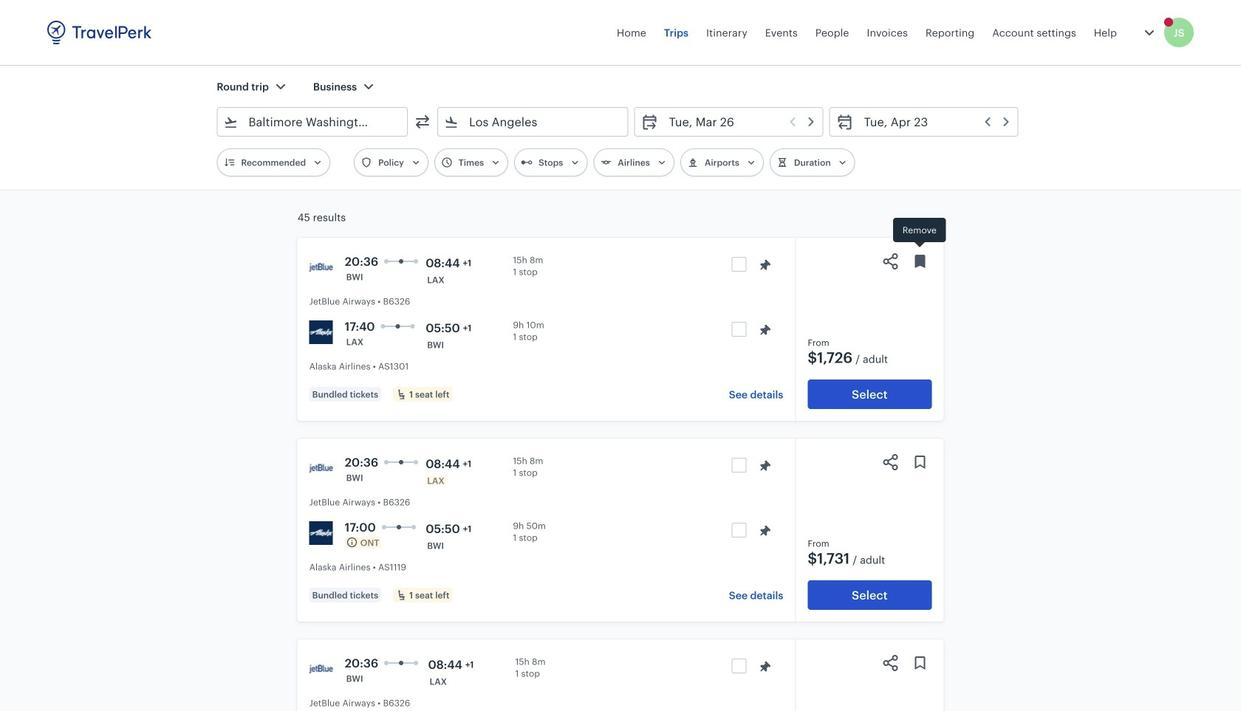 Task type: describe. For each thing, give the bounding box(es) containing it.
Depart field
[[659, 110, 817, 134]]

1 alaska airlines image from the top
[[309, 321, 333, 344]]

Return field
[[854, 110, 1012, 134]]

jetblue airways image for 2nd alaska airlines 'image'
[[309, 457, 333, 480]]



Task type: locate. For each thing, give the bounding box(es) containing it.
1 vertical spatial jetblue airways image
[[309, 457, 333, 480]]

jetblue airways image
[[309, 256, 333, 279], [309, 457, 333, 480]]

1 vertical spatial alaska airlines image
[[309, 522, 333, 545]]

From search field
[[238, 110, 388, 134]]

alaska airlines image
[[309, 321, 333, 344], [309, 522, 333, 545]]

2 jetblue airways image from the top
[[309, 457, 333, 480]]

jetblue airways image
[[309, 658, 333, 681]]

2 alaska airlines image from the top
[[309, 522, 333, 545]]

tooltip
[[893, 218, 946, 250]]

To search field
[[459, 110, 609, 134]]

0 vertical spatial jetblue airways image
[[309, 256, 333, 279]]

jetblue airways image for 1st alaska airlines 'image' from the top
[[309, 256, 333, 279]]

1 jetblue airways image from the top
[[309, 256, 333, 279]]

0 vertical spatial alaska airlines image
[[309, 321, 333, 344]]



